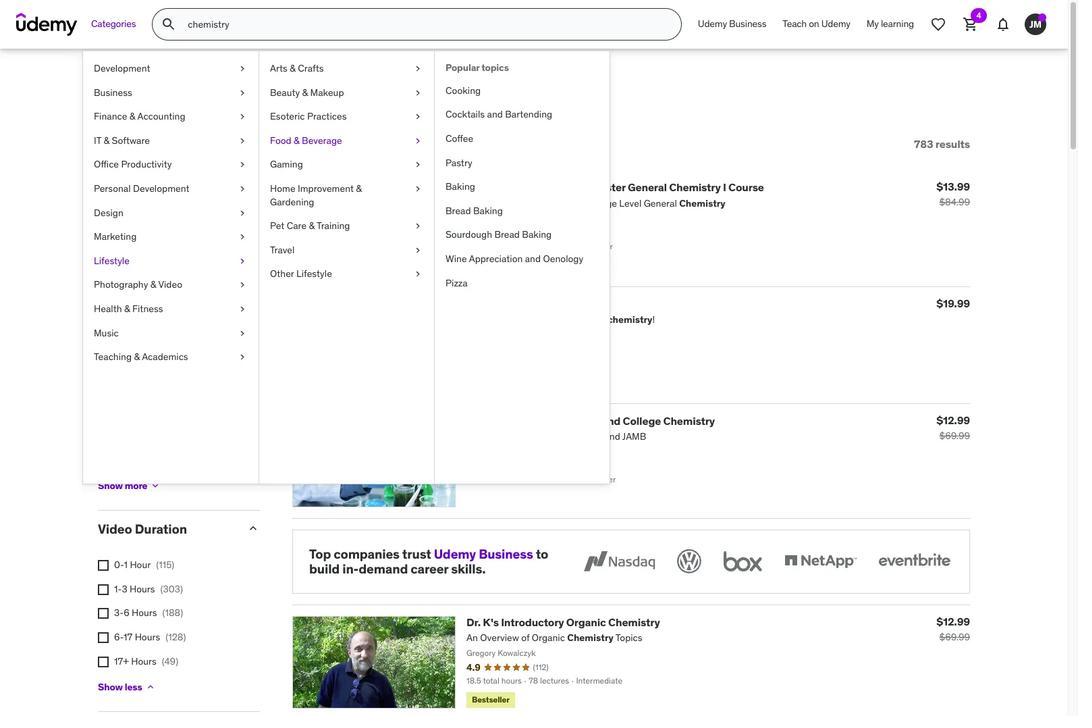 Task type: vqa. For each thing, say whether or not it's contained in the screenshot.


Task type: describe. For each thing, give the bounding box(es) containing it.
(303)
[[160, 583, 183, 595]]

& for food & beverage
[[294, 134, 300, 146]]

xsmall image for beauty & makeup
[[413, 86, 424, 99]]

companies
[[334, 546, 400, 562]]

1 horizontal spatial lifestyle
[[297, 268, 332, 280]]

show less
[[98, 681, 142, 693]]

4
[[977, 10, 982, 20]]

dr. for dr. k's introductory organic chemistry
[[467, 616, 481, 629]]

0 horizontal spatial and
[[487, 108, 503, 121]]

wine appreciation and oenology link
[[435, 247, 610, 271]]

up for 3.5 & up
[[188, 278, 199, 290]]

photography
[[94, 279, 148, 291]]

xsmall image for marketing
[[237, 230, 248, 244]]

it & software
[[94, 134, 150, 146]]

xsmall image inside pet care & training link
[[413, 220, 424, 233]]

1-3 hours (303)
[[114, 583, 183, 595]]

results for 783 results for "chemistry"
[[141, 80, 211, 107]]

$12.99 for dr. k's introductory organic chemistry
[[937, 615, 971, 628]]

beauty & makeup link
[[259, 81, 434, 105]]

music
[[94, 327, 119, 339]]

bartending
[[506, 108, 553, 121]]

skills.
[[451, 561, 486, 577]]

personal
[[94, 182, 131, 195]]

17+
[[114, 655, 129, 667]]

pizza
[[446, 277, 468, 289]]

office productivity
[[94, 158, 172, 171]]

it
[[94, 134, 101, 146]]

arts & crafts link
[[259, 57, 434, 81]]

top
[[309, 546, 331, 562]]

video inside photography & video link
[[158, 279, 182, 291]]

xsmall image for esoteric practices
[[413, 110, 424, 123]]

volkswagen image
[[675, 546, 705, 576]]

personal development link
[[83, 177, 259, 201]]

training
[[317, 220, 350, 232]]

improvement
[[298, 182, 354, 195]]

(49)
[[162, 655, 178, 667]]

oenology
[[544, 253, 584, 265]]

hours for 1-3 hours
[[130, 583, 155, 595]]

ratings
[[98, 192, 144, 208]]

health & fitness link
[[83, 297, 259, 321]]

1 horizontal spatial udemy business link
[[690, 8, 775, 41]]

photography & video link
[[83, 273, 259, 297]]

2 vertical spatial business
[[479, 546, 534, 562]]

0 vertical spatial complete
[[501, 181, 551, 194]]

sourdough bread baking link
[[435, 223, 610, 247]]

productivity
[[121, 158, 172, 171]]

jm link
[[1020, 8, 1053, 41]]

$12.99 for the complete high school and college chemistry
[[937, 413, 971, 427]]

dr. k's introductory organic chemistry link
[[467, 616, 660, 629]]

teach on udemy
[[783, 18, 851, 30]]

$69.99 for the complete high school and college chemistry
[[940, 429, 971, 442]]

dr. k's introductory organic chemistry
[[467, 616, 660, 629]]

up for 3.0 & up
[[188, 302, 199, 314]]

1 vertical spatial development
[[133, 182, 190, 195]]

netapp image
[[782, 546, 860, 576]]

accounting
[[137, 110, 186, 122]]

shopping cart with 4 items image
[[963, 16, 980, 32]]

makeup
[[310, 86, 344, 98]]

you have alerts image
[[1039, 14, 1047, 22]]

xsmall image inside music link
[[237, 327, 248, 340]]

& for it & software
[[104, 134, 110, 146]]

sourdough bread baking
[[446, 229, 552, 241]]

baking inside 'link'
[[446, 181, 476, 193]]

small image for video duration
[[247, 522, 260, 535]]

high
[[539, 414, 563, 427]]

introductory
[[501, 616, 564, 629]]

xsmall image for show more
[[150, 481, 161, 491]]

0 vertical spatial development
[[94, 62, 150, 74]]

other
[[270, 268, 294, 280]]

português
[[114, 476, 158, 488]]

lifestyle link
[[83, 249, 259, 273]]

beauty
[[270, 86, 300, 98]]

photography & video
[[94, 279, 182, 291]]

development link
[[83, 57, 259, 81]]

783 results for "chemistry"
[[98, 80, 372, 107]]

learning
[[882, 18, 915, 30]]

17+ hours (49)
[[114, 655, 178, 667]]

xsmall image for gaming
[[413, 158, 424, 172]]

food & beverage link
[[259, 129, 434, 153]]

wishlist image
[[931, 16, 947, 32]]

arts
[[270, 62, 288, 74]]

xsmall image inside development link
[[237, 62, 248, 75]]

4 link
[[955, 8, 988, 41]]

1 vertical spatial udemy business link
[[434, 546, 534, 562]]

fitness
[[132, 303, 163, 315]]

(115)
[[156, 559, 174, 571]]

& for arts & crafts
[[290, 62, 296, 74]]

pizza link
[[435, 271, 610, 295]]

0 horizontal spatial video
[[98, 521, 132, 537]]

k's for complete
[[483, 181, 499, 194]]

submit search image
[[161, 16, 177, 32]]

it & software link
[[83, 129, 259, 153]]

esoteric practices link
[[259, 105, 434, 129]]

783 results
[[915, 137, 971, 151]]

video duration
[[98, 521, 187, 537]]

food & beverage element
[[434, 51, 610, 484]]

1 vertical spatial complete
[[488, 414, 537, 427]]

categories
[[91, 18, 136, 30]]

& inside home improvement & gardening
[[356, 182, 362, 195]]

1
[[124, 559, 128, 571]]

xsmall image inside show less button
[[145, 682, 156, 693]]

teach
[[783, 18, 807, 30]]

home
[[270, 182, 296, 195]]

small image for ratings
[[247, 193, 260, 206]]

& for teaching & academics
[[134, 351, 140, 363]]

to
[[536, 546, 549, 562]]

other lifestyle link
[[259, 262, 434, 286]]

food
[[270, 134, 292, 146]]

xsmall image for design
[[237, 206, 248, 220]]

0 vertical spatial business
[[730, 18, 767, 30]]

& for finance & accounting
[[130, 110, 135, 122]]

3
[[122, 583, 127, 595]]

pastry link
[[435, 151, 610, 175]]

bread inside the sourdough bread baking link
[[495, 229, 520, 241]]

care
[[287, 220, 307, 232]]

finance
[[94, 110, 127, 122]]

xsmall image for finance & accounting
[[237, 110, 248, 123]]

food & beverage
[[270, 134, 342, 146]]

Search for anything text field
[[185, 13, 665, 36]]

show more
[[98, 480, 148, 492]]

xsmall image inside 'health & fitness' "link"
[[237, 303, 248, 316]]

esoteric practices
[[270, 110, 347, 122]]

office
[[94, 158, 119, 171]]

xsmall image inside office productivity link
[[237, 158, 248, 172]]

bread baking
[[446, 205, 503, 217]]

business link
[[83, 81, 259, 105]]



Task type: locate. For each thing, give the bounding box(es) containing it.
1 vertical spatial k's
[[483, 616, 499, 629]]

1 horizontal spatial and
[[525, 253, 541, 265]]

chemistry right college
[[664, 414, 716, 427]]

bread up sourdough
[[446, 205, 471, 217]]

business left teach
[[730, 18, 767, 30]]

show for language
[[98, 480, 123, 492]]

gaming
[[270, 158, 303, 171]]

783 for 783 results
[[915, 137, 934, 151]]

the complete high school and college chemistry
[[467, 414, 716, 427]]

xsmall image
[[237, 62, 248, 75], [413, 62, 424, 75], [237, 158, 248, 172], [237, 182, 248, 196], [413, 220, 424, 233], [413, 244, 424, 257], [237, 255, 248, 268], [237, 303, 248, 316], [237, 327, 248, 340], [98, 381, 109, 392], [98, 453, 109, 464], [98, 608, 109, 619], [98, 632, 109, 643], [98, 656, 109, 667], [145, 682, 156, 693]]

finance & accounting link
[[83, 105, 259, 129]]

2 vertical spatial and
[[602, 414, 621, 427]]

show more button
[[98, 473, 161, 500]]

development
[[94, 62, 150, 74], [133, 182, 190, 195]]

health & fitness
[[94, 303, 163, 315]]

1 vertical spatial 783
[[915, 137, 934, 151]]

1 horizontal spatial results
[[936, 137, 971, 151]]

less
[[125, 681, 142, 693]]

business up "finance" at the left
[[94, 86, 132, 98]]

complete
[[501, 181, 551, 194], [488, 414, 537, 427]]

chemistry for college
[[664, 414, 716, 427]]

783 for 783 results for "chemistry"
[[98, 80, 137, 107]]

& right beauty
[[302, 86, 308, 98]]

0 horizontal spatial udemy business link
[[434, 546, 534, 562]]

notifications image
[[996, 16, 1012, 32]]

trust
[[403, 546, 432, 562]]

chemistry right organic
[[609, 616, 660, 629]]

career
[[411, 561, 449, 577]]

music link
[[83, 321, 259, 345]]

chemistry for general
[[670, 181, 721, 194]]

dr. for dr. k's complete first semester general chemistry i course
[[467, 181, 481, 194]]

show left the less
[[98, 681, 123, 693]]

xsmall image inside "arts & crafts" link
[[413, 62, 424, 75]]

my learning link
[[859, 8, 923, 41]]

783 inside status
[[915, 137, 934, 151]]

i
[[724, 181, 727, 194]]

1 vertical spatial baking
[[474, 205, 503, 217]]

dr. down skills.
[[467, 616, 481, 629]]

& for 3.0 & up
[[180, 302, 186, 314]]

eventbrite image
[[876, 546, 954, 576]]

& right health
[[124, 303, 130, 315]]

and
[[487, 108, 503, 121], [525, 253, 541, 265], [602, 414, 621, 427]]

box image
[[721, 546, 766, 576]]

0 horizontal spatial udemy
[[434, 546, 476, 562]]

lifestyle down marketing
[[94, 255, 130, 267]]

arts & crafts
[[270, 62, 324, 74]]

pet care & training link
[[259, 214, 434, 238]]

0 horizontal spatial bread
[[446, 205, 471, 217]]

software
[[112, 134, 150, 146]]

xsmall image inside the design link
[[237, 206, 248, 220]]

0 horizontal spatial lifestyle
[[94, 255, 130, 267]]

2 $69.99 from the top
[[940, 631, 971, 643]]

xsmall image for it & software
[[237, 134, 248, 148]]

& down gaming link
[[356, 182, 362, 195]]

small image
[[107, 137, 120, 151], [247, 193, 260, 206], [247, 343, 260, 356], [247, 522, 260, 535]]

0 vertical spatial 783
[[98, 80, 137, 107]]

beverage
[[302, 134, 342, 146]]

2 dr. from the top
[[467, 616, 481, 629]]

build
[[309, 561, 340, 577]]

travel link
[[259, 238, 434, 262]]

0 vertical spatial show
[[98, 480, 123, 492]]

1 vertical spatial show
[[98, 681, 123, 693]]

design link
[[83, 201, 259, 225]]

1 horizontal spatial video
[[158, 279, 182, 291]]

1 $12.99 from the top
[[937, 413, 971, 427]]

hour
[[130, 559, 151, 571]]

hours right 17 at left
[[135, 631, 160, 643]]

udemy business link left teach
[[690, 8, 775, 41]]

xsmall image inside beauty & makeup "link"
[[413, 86, 424, 99]]

baking link
[[435, 175, 610, 199]]

& right the teaching
[[134, 351, 140, 363]]

2 vertical spatial baking
[[522, 229, 552, 241]]

1 vertical spatial chemistry
[[664, 414, 716, 427]]

0 vertical spatial chemistry
[[670, 181, 721, 194]]

1-
[[114, 583, 122, 595]]

chemistry
[[670, 181, 721, 194], [664, 414, 716, 427], [609, 616, 660, 629]]

cocktails and bartending link
[[435, 103, 610, 127]]

2 horizontal spatial business
[[730, 18, 767, 30]]

2 $12.99 $69.99 from the top
[[937, 615, 971, 643]]

development down office productivity link
[[133, 182, 190, 195]]

show left 'more'
[[98, 480, 123, 492]]

& right arts at the left top of page
[[290, 62, 296, 74]]

1 dr. from the top
[[467, 181, 481, 194]]

k's left introductory
[[483, 616, 499, 629]]

1 vertical spatial results
[[936, 137, 971, 151]]

& left the 3.5
[[150, 279, 156, 291]]

results for 783 results
[[936, 137, 971, 151]]

video up 0-
[[98, 521, 132, 537]]

crafts
[[298, 62, 324, 74]]

complete right the
[[488, 414, 537, 427]]

results inside status
[[936, 137, 971, 151]]

filter button
[[98, 123, 158, 165]]

0 vertical spatial k's
[[483, 181, 499, 194]]

2 up from the top
[[188, 302, 199, 314]]

0 horizontal spatial results
[[141, 80, 211, 107]]

xsmall image for photography & video
[[237, 279, 248, 292]]

0 vertical spatial lifestyle
[[94, 255, 130, 267]]

$12.99 $69.99 for dr. k's introductory organic chemistry
[[937, 615, 971, 643]]

1 vertical spatial lifestyle
[[297, 268, 332, 280]]

show inside 'button'
[[98, 480, 123, 492]]

baking down pastry
[[446, 181, 476, 193]]

xsmall image inside the lifestyle link
[[237, 255, 248, 268]]

the
[[467, 414, 485, 427]]

&
[[290, 62, 296, 74], [302, 86, 308, 98], [130, 110, 135, 122], [104, 134, 110, 146], [294, 134, 300, 146], [356, 182, 362, 195], [309, 220, 315, 232], [180, 278, 186, 290], [150, 279, 156, 291], [180, 302, 186, 314], [124, 303, 130, 315], [134, 351, 140, 363]]

3.5
[[164, 278, 177, 290]]

(128)
[[166, 631, 186, 643]]

1 vertical spatial business
[[94, 86, 132, 98]]

course
[[729, 181, 765, 194]]

& for 3.5 & up
[[180, 278, 186, 290]]

xsmall image inside "teaching & academics" link
[[237, 351, 248, 364]]

finance & accounting
[[94, 110, 186, 122]]

0 horizontal spatial business
[[94, 86, 132, 98]]

& right the it
[[104, 134, 110, 146]]

topics
[[482, 61, 509, 74]]

2 k's from the top
[[483, 616, 499, 629]]

0 vertical spatial dr.
[[467, 181, 481, 194]]

language button
[[98, 342, 236, 358]]

bread up wine appreciation and oenology at the top of page
[[495, 229, 520, 241]]

xsmall image inside esoteric practices link
[[413, 110, 424, 123]]

& right 3.0
[[180, 302, 186, 314]]

0 vertical spatial $12.99
[[937, 413, 971, 427]]

$69.99 for dr. k's introductory organic chemistry
[[940, 631, 971, 643]]

in-
[[343, 561, 359, 577]]

0-1 hour (115)
[[114, 559, 174, 571]]

hours for 6-17 hours
[[135, 631, 160, 643]]

chemistry left "i"
[[670, 181, 721, 194]]

organic
[[567, 616, 607, 629]]

home improvement & gardening
[[270, 182, 362, 208]]

bread inside bread baking link
[[446, 205, 471, 217]]

filter
[[123, 137, 149, 151]]

first
[[553, 181, 575, 194]]

xsmall image inside home improvement & gardening link
[[413, 182, 424, 196]]

1 horizontal spatial bread
[[495, 229, 520, 241]]

complete up bread baking link
[[501, 181, 551, 194]]

1 vertical spatial dr.
[[467, 616, 481, 629]]

show inside button
[[98, 681, 123, 693]]

0 vertical spatial up
[[188, 278, 199, 290]]

hours
[[130, 583, 155, 595], [132, 607, 157, 619], [135, 631, 160, 643], [131, 655, 157, 667]]

demand
[[359, 561, 408, 577]]

1 up from the top
[[188, 278, 199, 290]]

beauty & makeup
[[270, 86, 344, 98]]

3.0
[[164, 302, 178, 314]]

1 horizontal spatial udemy
[[699, 18, 728, 30]]

college
[[623, 414, 662, 427]]

for
[[216, 80, 245, 107]]

video up 3.0
[[158, 279, 182, 291]]

& right food
[[294, 134, 300, 146]]

0 vertical spatial udemy business link
[[690, 8, 775, 41]]

0 vertical spatial and
[[487, 108, 503, 121]]

xsmall image inside photography & video link
[[237, 279, 248, 292]]

baking up sourdough bread baking
[[474, 205, 503, 217]]

$12.99 $69.99
[[937, 413, 971, 442], [937, 615, 971, 643]]

0 vertical spatial $69.99
[[940, 429, 971, 442]]

xsmall image inside 'marketing' link
[[237, 230, 248, 244]]

xsmall image
[[237, 86, 248, 99], [413, 86, 424, 99], [237, 110, 248, 123], [413, 110, 424, 123], [237, 134, 248, 148], [413, 134, 424, 148], [413, 158, 424, 172], [413, 182, 424, 196], [237, 206, 248, 220], [237, 230, 248, 244], [413, 268, 424, 281], [237, 279, 248, 292], [237, 351, 248, 364], [98, 405, 109, 416], [98, 429, 109, 440], [150, 481, 161, 491], [98, 560, 109, 571], [98, 584, 109, 595]]

xsmall image for other lifestyle
[[413, 268, 424, 281]]

0 vertical spatial baking
[[446, 181, 476, 193]]

my learning
[[867, 18, 915, 30]]

xsmall image inside it & software link
[[237, 134, 248, 148]]

(188)
[[163, 607, 183, 619]]

783 results status
[[915, 137, 971, 151]]

0 horizontal spatial 783
[[98, 80, 137, 107]]

xsmall image for teaching & academics
[[237, 351, 248, 364]]

xsmall image for business
[[237, 86, 248, 99]]

1 $12.99 $69.99 from the top
[[937, 413, 971, 442]]

baking
[[446, 181, 476, 193], [474, 205, 503, 217], [522, 229, 552, 241]]

xsmall image inside business link
[[237, 86, 248, 99]]

and down the sourdough bread baking link
[[525, 253, 541, 265]]

k's for introductory
[[483, 616, 499, 629]]

on
[[810, 18, 820, 30]]

travel
[[270, 244, 295, 256]]

1 show from the top
[[98, 480, 123, 492]]

$19.99
[[937, 297, 971, 310]]

development down categories "dropdown button"
[[94, 62, 150, 74]]

video
[[158, 279, 182, 291], [98, 521, 132, 537]]

& right the 3.5
[[180, 278, 186, 290]]

practices
[[307, 110, 347, 122]]

and right school
[[602, 414, 621, 427]]

small image for language
[[247, 343, 260, 356]]

xsmall image for home improvement & gardening
[[413, 182, 424, 196]]

nasdaq image
[[581, 546, 659, 576]]

up right the 3.5
[[188, 278, 199, 290]]

wine appreciation and oenology
[[446, 253, 584, 265]]

teaching & academics link
[[83, 345, 259, 369]]

0 vertical spatial results
[[141, 80, 211, 107]]

$12.99 $69.99 for the complete high school and college chemistry
[[937, 413, 971, 442]]

hours right 3
[[130, 583, 155, 595]]

2 horizontal spatial and
[[602, 414, 621, 427]]

udemy business link left to
[[434, 546, 534, 562]]

k's up bread baking
[[483, 181, 499, 194]]

pastry
[[446, 156, 473, 169]]

& for photography & video
[[150, 279, 156, 291]]

udemy image
[[16, 13, 78, 36]]

xsmall image inside show more 'button'
[[150, 481, 161, 491]]

3.5 & up
[[164, 278, 199, 290]]

teaching
[[94, 351, 132, 363]]

hours right 17+
[[131, 655, 157, 667]]

1 vertical spatial and
[[525, 253, 541, 265]]

home improvement & gardening link
[[259, 177, 434, 214]]

1 horizontal spatial 783
[[915, 137, 934, 151]]

& for beauty & makeup
[[302, 86, 308, 98]]

xsmall image inside travel link
[[413, 244, 424, 257]]

results up $13.99
[[936, 137, 971, 151]]

cocktails
[[446, 108, 485, 121]]

teach on udemy link
[[775, 8, 859, 41]]

3-6 hours (188)
[[114, 607, 183, 619]]

xsmall image inside finance & accounting link
[[237, 110, 248, 123]]

dr. up bread baking
[[467, 181, 481, 194]]

the complete high school and college chemistry link
[[467, 414, 716, 427]]

1 $69.99 from the top
[[940, 429, 971, 442]]

lifestyle right "other"
[[297, 268, 332, 280]]

0 vertical spatial video
[[158, 279, 182, 291]]

other lifestyle
[[270, 268, 332, 280]]

popular topics
[[446, 61, 509, 74]]

show for video duration
[[98, 681, 123, 693]]

udemy
[[699, 18, 728, 30], [822, 18, 851, 30], [434, 546, 476, 562]]

up right 3.0
[[188, 302, 199, 314]]

& right "finance" at the left
[[130, 110, 135, 122]]

language
[[98, 342, 157, 358]]

my
[[867, 18, 879, 30]]

business left to
[[479, 546, 534, 562]]

xsmall image inside personal development link
[[237, 182, 248, 196]]

small image inside filter button
[[107, 137, 120, 151]]

xsmall image inside gaming link
[[413, 158, 424, 172]]

1 vertical spatial up
[[188, 302, 199, 314]]

2 show from the top
[[98, 681, 123, 693]]

to build in-demand career skills.
[[309, 546, 549, 577]]

"chemistry"
[[249, 80, 372, 107]]

video duration button
[[98, 521, 236, 537]]

xsmall image inside other lifestyle link
[[413, 268, 424, 281]]

coffee
[[446, 132, 474, 145]]

xsmall image for food & beverage
[[413, 134, 424, 148]]

hours right 6 at the left bottom
[[132, 607, 157, 619]]

17
[[124, 631, 133, 643]]

hours for 3-6 hours
[[132, 607, 157, 619]]

2 vertical spatial chemistry
[[609, 616, 660, 629]]

1 horizontal spatial business
[[479, 546, 534, 562]]

& for health & fitness
[[124, 303, 130, 315]]

2 horizontal spatial udemy
[[822, 18, 851, 30]]

1 vertical spatial $69.99
[[940, 631, 971, 643]]

results up accounting
[[141, 80, 211, 107]]

& right care
[[309, 220, 315, 232]]

and right cocktails
[[487, 108, 503, 121]]

1 vertical spatial bread
[[495, 229, 520, 241]]

1 vertical spatial video
[[98, 521, 132, 537]]

0 vertical spatial $12.99 $69.99
[[937, 413, 971, 442]]

categories button
[[83, 8, 144, 41]]

2 $12.99 from the top
[[937, 615, 971, 628]]

baking down bread baking link
[[522, 229, 552, 241]]

1 k's from the top
[[483, 181, 499, 194]]

1 vertical spatial $12.99
[[937, 615, 971, 628]]

0 vertical spatial bread
[[446, 205, 471, 217]]

xsmall image inside food & beverage link
[[413, 134, 424, 148]]

1 vertical spatial $12.99 $69.99
[[937, 615, 971, 643]]



